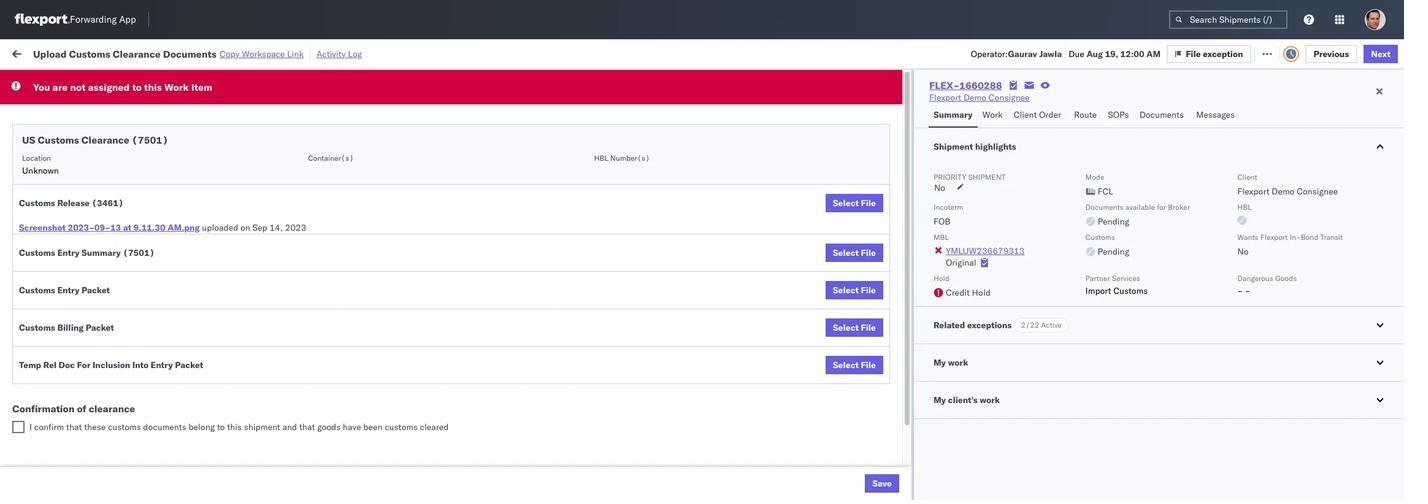 Task type: describe. For each thing, give the bounding box(es) containing it.
4 lhuu7894563, from the top
[[952, 363, 1016, 374]]

flexport for no
[[1261, 233, 1289, 242]]

1 vertical spatial 2023
[[335, 418, 356, 429]]

flex id button
[[822, 96, 934, 109]]

appointment for 11:59 pm pst, dec 13, 2022
[[101, 309, 151, 320]]

resize handle column header for mode button
[[551, 95, 566, 500]]

sep
[[253, 222, 267, 233]]

client name
[[572, 99, 613, 108]]

1 uetu5238478 from the top
[[1018, 282, 1078, 293]]

2 flex-1889466 from the top
[[848, 310, 911, 321]]

schedule delivery appointment for 8:30 pm pst, jan 23, 2023
[[28, 417, 151, 428]]

select file button for customs release (3461)
[[826, 194, 884, 212]]

screenshot 2023-09-13 at 9.11.30 am.png link
[[19, 222, 200, 234]]

my work button
[[915, 344, 1405, 381]]

schedule delivery appointment link for 11:59 pm pst, dec 13, 2022
[[28, 308, 151, 321]]

2 flex-2130387 from the top
[[848, 445, 911, 456]]

11 resize handle column header from the left
[[1374, 95, 1388, 500]]

priority shipment
[[934, 172, 1006, 182]]

confirm pickup from los angeles, ca
[[28, 336, 174, 347]]

2 hlxu6269489, from the top
[[1018, 147, 1080, 158]]

1 abcdefg78456546 from the top
[[1053, 283, 1136, 294]]

import inside import work 'button'
[[104, 48, 132, 59]]

file for customs entry packet
[[861, 285, 876, 296]]

flex
[[828, 99, 842, 108]]

schedule delivery appointment button for 11:59 pm pst, dec 13, 2022
[[28, 308, 151, 322]]

3 test123456 from the top
[[1053, 202, 1105, 213]]

confirm delivery button
[[28, 362, 93, 376]]

mbl/mawb
[[1053, 99, 1096, 108]]

release
[[57, 198, 90, 209]]

0 horizontal spatial at
[[123, 222, 131, 233]]

14,
[[270, 222, 283, 233]]

2 vertical spatial gaurav
[[1247, 202, 1275, 213]]

3 resize handle column header from the left
[[450, 95, 465, 500]]

select for customs entry summary (7501)
[[833, 247, 859, 258]]

1 ceau7522281, hlxu6269489, hlxu8034992 from the top
[[952, 120, 1143, 131]]

packet for customs entry packet
[[82, 285, 110, 296]]

5 ceau7522281, from the top
[[952, 228, 1015, 239]]

hbl number(s)
[[595, 153, 650, 163]]

3 4, from the top
[[328, 175, 336, 186]]

related exceptions
[[934, 320, 1012, 331]]

0 horizontal spatial on
[[241, 222, 250, 233]]

1 lhuu7894563, from the top
[[952, 282, 1016, 293]]

1 flex-2130387 from the top
[[848, 418, 911, 429]]

pickup for lhuu7894563, uetu5238478 schedule pickup from los angeles, ca button
[[67, 282, 93, 293]]

1 horizontal spatial on
[[301, 48, 311, 59]]

packet for customs billing packet
[[86, 322, 114, 333]]

numbers for mbl/mawb numbers
[[1098, 99, 1128, 108]]

ocean fcl for 11:59 pm pdt, nov 4, 2022's schedule delivery appointment button
[[471, 121, 514, 132]]

4 ceau7522281, hlxu6269489, hlxu8034992 from the top
[[952, 201, 1143, 212]]

flex-1662119
[[848, 472, 911, 483]]

5 ceau7522281, hlxu6269489, hlxu8034992 from the top
[[952, 228, 1143, 239]]

select file for customs entry packet
[[833, 285, 876, 296]]

2 flex-1846748 from the top
[[848, 148, 911, 159]]

next
[[1372, 48, 1391, 59]]

file for temp rel doc for inclusion into entry packet
[[861, 360, 876, 371]]

customs entry summary (7501)
[[19, 247, 155, 258]]

1 lhuu7894563, uetu5238478 from the top
[[952, 282, 1078, 293]]

snooze
[[417, 99, 441, 108]]

abcdefg78456546 for 4:00 pm pst, dec 23, 2022
[[1053, 337, 1136, 348]]

pm down "deadline"
[[272, 121, 286, 132]]

shipment highlights
[[934, 141, 1017, 152]]

1 vertical spatial jawla
[[1277, 121, 1298, 132]]

delivery for 11:59 pm pst, dec 13, 2022
[[67, 309, 98, 320]]

ca for schedule pickup from los angeles, ca button for ceau7522281, hlxu6269489, hlxu8034992
[[168, 147, 179, 158]]

risk
[[254, 48, 269, 59]]

0 vertical spatial my
[[12, 45, 32, 62]]

1893174
[[874, 391, 911, 402]]

goods
[[317, 422, 341, 433]]

documents down screenshot 2023-09-13 at 9.11.30 am.png uploaded on sep 14, 2023
[[137, 255, 181, 266]]

0 vertical spatial work
[[35, 45, 67, 62]]

1 1846748 from the top
[[874, 121, 911, 132]]

2 11:59 from the top
[[246, 148, 270, 159]]

angeles, for schedule pickup from los angeles, ca button for ceau7522281, hlxu6269489, hlxu8034992
[[132, 147, 165, 158]]

los down 'us customs clearance (7501)'
[[116, 147, 129, 158]]

status
[[67, 76, 89, 85]]

pending for customs
[[1098, 246, 1130, 257]]

documents up the in
[[163, 48, 217, 60]]

11:59 pm pdt, nov 4, 2022 for 4th schedule pickup from los angeles, ca button from the bottom of the page
[[246, 175, 359, 186]]

you are not assigned to this work item
[[33, 81, 213, 93]]

file for customs entry summary (7501)
[[861, 247, 876, 258]]

msdu7304509
[[952, 390, 1015, 401]]

mode inside mode button
[[471, 99, 490, 108]]

appointment for 11:59 pm pdt, nov 4, 2022
[[101, 120, 151, 131]]

pickup for 3rd schedule pickup from los angeles, ca button from the bottom of the page
[[67, 228, 93, 239]]

customs up the customs billing packet
[[19, 285, 55, 296]]

schedule pickup from los angeles, ca link for lhuu7894563, uetu5238478
[[28, 281, 179, 294]]

filtered by:
[[12, 75, 56, 86]]

(0)
[[200, 48, 216, 59]]

pm up 4:00 pm pst, dec 23, 2022
[[272, 310, 286, 321]]

13,
[[327, 310, 340, 321]]

pm up 14, on the top left of page
[[272, 175, 286, 186]]

6 1846748 from the top
[[874, 256, 911, 267]]

from for confirm pickup from los angeles, ca link
[[91, 336, 109, 347]]

los up (3461)
[[116, 174, 129, 185]]

4 1889466 from the top
[[874, 364, 911, 375]]

deadline button
[[240, 96, 399, 109]]

confirm for confirm delivery
[[28, 363, 60, 374]]

appointment for 8:30 pm pst, jan 23, 2023
[[101, 417, 151, 428]]

pm right sep
[[272, 229, 286, 240]]

2 ceau7522281, from the top
[[952, 147, 1015, 158]]

2 ocean fcl from the top
[[471, 175, 514, 186]]

client flexport demo consignee incoterm fob
[[934, 172, 1339, 227]]

flexport inside flexport demo consignee link
[[930, 92, 962, 103]]

2 pdt, from the top
[[288, 148, 307, 159]]

flex-1660288
[[930, 79, 1003, 91]]

3 schedule pickup from los angeles, ca link from the top
[[28, 227, 179, 240]]

0 vertical spatial this
[[144, 81, 162, 93]]

consignee inside button
[[673, 99, 708, 108]]

2 lhuu7894563, uetu5238478 from the top
[[952, 309, 1078, 320]]

select for customs release (3461)
[[833, 198, 859, 209]]

ca for schedule pickup from los angeles, ca button associated with msdu7304509
[[168, 390, 179, 401]]

import inside partner services import customs
[[1086, 285, 1112, 296]]

customs inside partner services import customs
[[1114, 285, 1149, 296]]

0 horizontal spatial hold
[[934, 274, 950, 283]]

route
[[1075, 109, 1098, 120]]

filtered
[[12, 75, 42, 86]]

for
[[77, 360, 91, 371]]

customs down screenshot
[[19, 247, 55, 258]]

select for customs entry packet
[[833, 285, 859, 296]]

2 schedule pickup from los angeles, ca from the top
[[28, 174, 179, 185]]

09-
[[94, 222, 110, 233]]

1 vertical spatial summary
[[82, 247, 121, 258]]

11:59 for 11:59 pm pdt, nov 4, 2022's schedule delivery appointment button
[[246, 121, 270, 132]]

client order
[[1014, 109, 1062, 120]]

action
[[1362, 48, 1389, 59]]

pm left container(s)
[[272, 148, 286, 159]]

select file button for customs entry summary (7501)
[[826, 244, 884, 262]]

4 test123456 from the top
[[1053, 229, 1105, 240]]

2 schedule pickup from los angeles, ca link from the top
[[28, 173, 179, 186]]

work button
[[978, 104, 1009, 128]]

2 gaurav jawla from the top
[[1247, 202, 1298, 213]]

1 vertical spatial this
[[227, 422, 242, 433]]

ca for lhuu7894563, uetu5238478 schedule pickup from los angeles, ca button
[[168, 282, 179, 293]]

consignee inside the client flexport demo consignee incoterm fob
[[1298, 186, 1339, 197]]

progress
[[192, 76, 223, 85]]

omkar for test123456
[[1247, 175, 1273, 186]]

0 vertical spatial jawla
[[1040, 48, 1063, 59]]

1 ceau7522281, from the top
[[952, 120, 1015, 131]]

resize handle column header for client name "button"
[[652, 95, 667, 500]]

0 horizontal spatial demo
[[964, 92, 987, 103]]

been
[[364, 422, 383, 433]]

19,
[[1106, 48, 1119, 59]]

los right 09-
[[116, 228, 129, 239]]

am
[[1147, 48, 1161, 59]]

pdt, for 3rd schedule pickup from los angeles, ca button from the bottom of the page
[[288, 229, 307, 240]]

client name button
[[566, 96, 655, 109]]

2 that from the left
[[299, 422, 315, 433]]

partner
[[1086, 274, 1111, 283]]

2 lhuu7894563, from the top
[[952, 309, 1016, 320]]

3 lhuu7894563, from the top
[[952, 336, 1016, 347]]

confirmation
[[12, 403, 75, 415]]

entry for summary
[[57, 247, 80, 258]]

workspace
[[242, 48, 285, 59]]

4 flex-1846748 from the top
[[848, 202, 911, 213]]

pst, for 11:59
[[288, 310, 307, 321]]

2 2130387 from the top
[[874, 445, 911, 456]]

2/22 active
[[1022, 320, 1063, 330]]

confirmation of clearance
[[12, 403, 135, 415]]

2 1889466 from the top
[[874, 310, 911, 321]]

fcl for confirm pickup from los angeles, ca button
[[499, 337, 514, 348]]

pickup for schedule pickup from los angeles, ca button associated with msdu7304509
[[67, 390, 93, 401]]

los up clearance
[[116, 390, 129, 401]]

rel
[[43, 360, 57, 371]]

4 4, from the top
[[328, 229, 336, 240]]

2 hlxu8034992 from the top
[[1083, 147, 1143, 158]]

2 vertical spatial packet
[[175, 360, 203, 371]]

1 horizontal spatial for
[[1158, 203, 1167, 212]]

6 hlxu6269489, from the top
[[1018, 255, 1080, 266]]

dangerous goods - -
[[1238, 274, 1298, 296]]

customs billing packet
[[19, 322, 114, 333]]

schedule for 11:59 pm pdt, nov 4, 2022's schedule delivery appointment button
[[28, 120, 65, 131]]

customs up location
[[38, 134, 79, 146]]

ca for confirm pickup from los angeles, ca button
[[163, 336, 174, 347]]

4:00
[[246, 337, 265, 348]]

schedule for lhuu7894563, uetu5238478 schedule pickup from los angeles, ca button
[[28, 282, 65, 293]]

778
[[226, 48, 242, 59]]

3 ocean fcl from the top
[[471, 229, 514, 240]]

1 4, from the top
[[328, 121, 336, 132]]

1 horizontal spatial work
[[164, 81, 189, 93]]

1 flex-1846748 from the top
[[848, 121, 911, 132]]

flexport demo consignee
[[930, 92, 1030, 103]]

numbers for container numbers
[[987, 99, 1017, 108]]

2 vertical spatial jawla
[[1277, 202, 1298, 213]]

flexport. image
[[15, 14, 70, 26]]

3 1889466 from the top
[[874, 337, 911, 348]]

2022 for schedule delivery appointment button associated with 11:59 pm pst, dec 13, 2022
[[342, 310, 364, 321]]

highlights
[[976, 141, 1017, 152]]

1 horizontal spatial -
[[1246, 285, 1251, 296]]

select file for customs billing packet
[[833, 322, 876, 333]]

3 flex-1889466 from the top
[[848, 337, 911, 348]]

jaehyung choi - test origin agent
[[1247, 418, 1380, 429]]

bond
[[1302, 233, 1319, 242]]

1 customs from the left
[[108, 422, 141, 433]]

187 on track
[[283, 48, 333, 59]]

customs left billing
[[19, 322, 55, 333]]

2 horizontal spatial work
[[980, 395, 1001, 406]]

187
[[283, 48, 299, 59]]

:
[[89, 76, 91, 85]]

1 that from the left
[[66, 422, 82, 433]]

2 1846748 from the top
[[874, 148, 911, 159]]

4 ceau7522281, from the top
[[952, 201, 1015, 212]]

2 nov from the top
[[309, 148, 325, 159]]

you
[[33, 81, 50, 93]]

3 hlxu8034992 from the top
[[1083, 174, 1143, 185]]

save button
[[866, 474, 900, 493]]

6 ceau7522281, hlxu6269489, hlxu8034992 from the top
[[952, 255, 1143, 266]]

2 schedule delivery appointment button from the top
[[28, 200, 151, 214]]

1 1889466 from the top
[[874, 283, 911, 294]]

Search Shipments (/) text field
[[1170, 10, 1288, 29]]

i
[[29, 422, 32, 433]]

1 horizontal spatial mode
[[1086, 172, 1105, 182]]

due
[[1069, 48, 1085, 59]]

my work inside button
[[934, 357, 969, 368]]

i confirm that these customs documents belong to this shipment and that goods have been customs cleared
[[29, 422, 449, 433]]

schedule for schedule delivery appointment button associated with 8:30 pm pst, jan 23, 2023
[[28, 417, 65, 428]]

activity
[[317, 48, 346, 59]]

summary inside button
[[934, 109, 973, 120]]

2 schedule delivery appointment from the top
[[28, 201, 151, 212]]

customs inside button
[[58, 255, 93, 266]]

0 vertical spatial my work
[[12, 45, 67, 62]]

confirm delivery
[[28, 363, 93, 374]]

0 vertical spatial to
[[132, 81, 142, 93]]

customs up screenshot
[[19, 198, 55, 209]]

schedule delivery appointment for 11:59 pm pdt, nov 4, 2022
[[28, 120, 151, 131]]

workitem button
[[7, 96, 227, 109]]

documents
[[143, 422, 186, 433]]

delivery for 11:59 pm pdt, nov 4, 2022
[[67, 120, 98, 131]]

4 lhuu7894563, uetu5238478 from the top
[[952, 363, 1078, 374]]

message (0)
[[165, 48, 216, 59]]

my for my work button
[[934, 357, 947, 368]]

original
[[946, 257, 977, 268]]

import work
[[104, 48, 156, 59]]

1660288
[[960, 79, 1003, 91]]

11:59 for schedule delivery appointment button associated with 11:59 pm pst, dec 13, 2022
[[246, 310, 270, 321]]

9.11.30
[[134, 222, 166, 233]]

0 vertical spatial at
[[244, 48, 252, 59]]

3 hlxu6269489, from the top
[[1018, 174, 1080, 185]]

4 hlxu8034992 from the top
[[1083, 201, 1143, 212]]

1 flex-1889466 from the top
[[848, 283, 911, 294]]

1 2130387 from the top
[[874, 418, 911, 429]]

jan
[[303, 418, 317, 429]]

id
[[844, 99, 851, 108]]

1 vertical spatial to
[[217, 422, 225, 433]]

log
[[348, 48, 362, 59]]

5 test123456 from the top
[[1053, 256, 1105, 267]]

inclusion
[[93, 360, 130, 371]]

3 schedule pickup from los angeles, ca button from the top
[[28, 227, 179, 241]]

my client's work button
[[915, 382, 1405, 419]]

select file for temp rel doc for inclusion into entry packet
[[833, 360, 876, 371]]

confirm for confirm pickup from los angeles, ca
[[28, 336, 60, 347]]

workitem
[[14, 99, 46, 108]]

2022 for 3rd schedule pickup from los angeles, ca button from the bottom of the page
[[338, 229, 359, 240]]

1 vertical spatial hold
[[973, 287, 991, 298]]

schedule pickup from los angeles, ca for msdu7304509
[[28, 390, 179, 401]]

customs up :
[[69, 48, 110, 60]]

2 schedule delivery appointment link from the top
[[28, 200, 151, 213]]

resize handle column header for consignee button
[[807, 95, 822, 500]]

mbl/mawb numbers
[[1053, 99, 1128, 108]]

upload customs clearance documents link
[[28, 254, 181, 267]]

schedule for second schedule delivery appointment button from the top
[[28, 201, 65, 212]]

2 schedule pickup from los angeles, ca button from the top
[[28, 173, 179, 187]]

resize handle column header for flex id button
[[931, 95, 946, 500]]

ca for 3rd schedule pickup from los angeles, ca button from the bottom of the page
[[168, 228, 179, 239]]

1 hlxu6269489, from the top
[[1018, 120, 1080, 131]]

4:00 pm pst, dec 23, 2022
[[246, 337, 358, 348]]



Task type: locate. For each thing, give the bounding box(es) containing it.
upload customs clearance documents copy workspace link
[[33, 48, 304, 60]]

batch action
[[1336, 48, 1389, 59]]

client left name
[[572, 99, 592, 108]]

schedule pickup from los angeles, ca down upload customs clearance documents button
[[28, 282, 179, 293]]

5 schedule pickup from los angeles, ca button from the top
[[28, 389, 179, 403]]

shipment left and
[[244, 422, 280, 433]]

flex-1893174 button
[[828, 388, 914, 405], [828, 388, 914, 405]]

this left 8:30
[[227, 422, 242, 433]]

mbl
[[934, 233, 950, 242]]

clearance for upload customs clearance documents
[[95, 255, 134, 266]]

schedule pickup from los angeles, ca button for lhuu7894563, uetu5238478
[[28, 281, 179, 295]]

partner services import customs
[[1086, 274, 1149, 296]]

into
[[132, 360, 149, 371]]

client for client order
[[1014, 109, 1038, 120]]

angeles, right 13
[[132, 228, 165, 239]]

1 horizontal spatial customs
[[385, 422, 418, 433]]

fcl for 4th schedule pickup from los angeles, ca button from the bottom of the page
[[499, 175, 514, 186]]

import
[[104, 48, 132, 59], [1086, 285, 1112, 296]]

batch
[[1336, 48, 1360, 59]]

angeles, up 9.11.30
[[132, 174, 165, 185]]

documents
[[163, 48, 217, 60], [1140, 109, 1185, 120], [1086, 203, 1124, 212], [137, 255, 181, 266]]

2 vertical spatial entry
[[151, 360, 173, 371]]

0 vertical spatial demo
[[964, 92, 987, 103]]

pickup for schedule pickup from los angeles, ca button for ceau7522281, hlxu6269489, hlxu8034992
[[67, 147, 93, 158]]

2 test123456 from the top
[[1053, 175, 1105, 186]]

0 vertical spatial summary
[[934, 109, 973, 120]]

pm left and
[[267, 418, 280, 429]]

1 11:59 from the top
[[246, 121, 270, 132]]

from for schedule pickup from los angeles, ca 'link' related to lhuu7894563, uetu5238478
[[95, 282, 113, 293]]

flex-2130387 up flex-1662119
[[848, 445, 911, 456]]

0 vertical spatial flexport
[[930, 92, 962, 103]]

customs down clearance
[[108, 422, 141, 433]]

3 schedule delivery appointment button from the top
[[28, 308, 151, 322]]

temp rel doc for inclusion into entry packet
[[19, 360, 203, 371]]

hold right credit
[[973, 287, 991, 298]]

2022 for 4th schedule pickup from los angeles, ca button from the bottom of the page
[[338, 175, 359, 186]]

2 abcdefg78456546 from the top
[[1053, 310, 1136, 321]]

1 vertical spatial gaurav
[[1247, 121, 1275, 132]]

entry down 2023-
[[57, 247, 80, 258]]

5 hlxu8034992 from the top
[[1083, 228, 1143, 239]]

available
[[1126, 203, 1156, 212]]

schedule for schedule delivery appointment button associated with 11:59 pm pst, dec 13, 2022
[[28, 309, 65, 320]]

1 vertical spatial for
[[1158, 203, 1167, 212]]

0 horizontal spatial that
[[66, 422, 82, 433]]

documents left available
[[1086, 203, 1124, 212]]

confirm inside 'link'
[[28, 363, 60, 374]]

1 horizontal spatial that
[[299, 422, 315, 433]]

1 horizontal spatial hbl
[[1238, 203, 1253, 212]]

that down confirmation of clearance at the left bottom
[[66, 422, 82, 433]]

1 horizontal spatial at
[[244, 48, 252, 59]]

fcl
[[499, 121, 514, 132], [499, 175, 514, 186], [1098, 186, 1114, 197], [499, 229, 514, 240], [499, 310, 514, 321], [499, 337, 514, 348]]

pdt, for 4th schedule pickup from los angeles, ca button from the bottom of the page
[[288, 175, 307, 186]]

select file button for customs entry packet
[[826, 281, 884, 300]]

flex-
[[930, 79, 960, 91], [848, 121, 874, 132], [848, 148, 874, 159], [848, 175, 874, 186], [848, 202, 874, 213], [848, 229, 874, 240], [848, 256, 874, 267], [848, 283, 874, 294], [848, 310, 874, 321], [848, 337, 874, 348], [848, 364, 874, 375], [848, 391, 874, 402], [848, 418, 874, 429], [848, 445, 874, 456], [848, 472, 874, 483]]

upload for upload customs clearance documents
[[28, 255, 56, 266]]

ready
[[94, 76, 116, 85]]

forwarding app link
[[15, 14, 136, 26]]

angeles, for confirm pickup from los angeles, ca button
[[127, 336, 160, 347]]

2 vertical spatial abcdefg78456546
[[1053, 337, 1136, 348]]

flexport inside the client flexport demo consignee incoterm fob
[[1238, 186, 1270, 197]]

ceau7522281, up priority shipment
[[952, 147, 1015, 158]]

8:30
[[246, 418, 265, 429]]

1 vertical spatial shipment
[[244, 422, 280, 433]]

schedule pickup from los angeles, ca button for msdu7304509
[[28, 389, 179, 403]]

3 schedule delivery appointment link from the top
[[28, 308, 151, 321]]

2 uetu5238478 from the top
[[1018, 309, 1078, 320]]

schedule pickup from los angeles, ca button for ceau7522281, hlxu6269489, hlxu8034992
[[28, 146, 179, 160]]

- for jaehyung choi - test origin agent
[[1306, 418, 1311, 429]]

schedule pickup from los angeles, ca link down 'us customs clearance (7501)'
[[28, 146, 179, 159]]

0 vertical spatial 2130387
[[874, 418, 911, 429]]

lhuu7894563, uetu5238478
[[952, 282, 1078, 293], [952, 309, 1078, 320], [952, 336, 1078, 347], [952, 363, 1078, 374]]

0 horizontal spatial client
[[572, 99, 592, 108]]

0 vertical spatial clearance
[[113, 48, 161, 60]]

schedule delivery appointment down of
[[28, 417, 151, 428]]

2/22
[[1022, 320, 1040, 330]]

1 vertical spatial flexport
[[1238, 186, 1270, 197]]

clearance inside button
[[95, 255, 134, 266]]

los inside button
[[111, 336, 125, 347]]

work up status : ready for work, blocked, in progress
[[134, 48, 156, 59]]

schedule pickup from los angeles, ca button down upload customs clearance documents button
[[28, 281, 179, 295]]

pickup down 'us customs clearance (7501)'
[[67, 147, 93, 158]]

select file for customs entry summary (7501)
[[833, 247, 876, 258]]

wants
[[1238, 233, 1259, 242]]

appointment down clearance
[[101, 417, 151, 428]]

savant for test123456
[[1275, 175, 1302, 186]]

fcl for 3rd schedule pickup from los angeles, ca button from the bottom of the page
[[499, 229, 514, 240]]

confirm
[[28, 336, 60, 347], [28, 363, 60, 374]]

my up filtered
[[12, 45, 32, 62]]

resize handle column header for workitem button
[[224, 95, 239, 500]]

1 select from the top
[[833, 198, 859, 209]]

client's
[[949, 395, 978, 406]]

1 horizontal spatial hold
[[973, 287, 991, 298]]

to right 'belong'
[[217, 422, 225, 433]]

0 horizontal spatial shipment
[[244, 422, 280, 433]]

1 hlxu8034992 from the top
[[1083, 120, 1143, 131]]

cleared
[[420, 422, 449, 433]]

origin
[[1332, 418, 1355, 429]]

5 11:59 from the top
[[246, 310, 270, 321]]

1 vertical spatial savant
[[1275, 337, 1302, 348]]

resize handle column header for mbl/mawb numbers button
[[1226, 95, 1241, 500]]

1 confirm from the top
[[28, 336, 60, 347]]

1 appointment from the top
[[101, 120, 151, 131]]

4 schedule pickup from los angeles, ca button from the top
[[28, 281, 179, 295]]

23, for 2022
[[322, 337, 335, 348]]

1 vertical spatial work
[[164, 81, 189, 93]]

1 numbers from the left
[[987, 99, 1017, 108]]

pm right 4:00 at the bottom
[[267, 337, 280, 348]]

schedule delivery appointment link up 2023-
[[28, 200, 151, 213]]

2023-
[[68, 222, 94, 233]]

flexport
[[930, 92, 962, 103], [1238, 186, 1270, 197], [1261, 233, 1289, 242]]

1 vertical spatial work
[[949, 357, 969, 368]]

flex-1662119 button
[[828, 469, 914, 486], [828, 469, 914, 486]]

dec left 13,
[[309, 310, 325, 321]]

temp
[[19, 360, 41, 371]]

resize handle column header
[[224, 95, 239, 500], [396, 95, 411, 500], [450, 95, 465, 500], [551, 95, 566, 500], [652, 95, 667, 500], [807, 95, 822, 500], [931, 95, 946, 500], [1032, 95, 1047, 500], [1226, 95, 1241, 500], [1327, 95, 1342, 500], [1374, 95, 1388, 500]]

schedule delivery appointment button for 8:30 pm pst, jan 23, 2023
[[28, 416, 151, 430]]

of
[[77, 403, 86, 415]]

23, down 13,
[[322, 337, 335, 348]]

route button
[[1070, 104, 1104, 128]]

1 vertical spatial no
[[1238, 246, 1249, 257]]

to
[[132, 81, 142, 93], [217, 422, 225, 433]]

0 vertical spatial import
[[104, 48, 132, 59]]

1 test123456 from the top
[[1053, 121, 1105, 132]]

select for customs billing packet
[[833, 322, 859, 333]]

1 omkar from the top
[[1247, 175, 1273, 186]]

1 horizontal spatial numbers
[[1098, 99, 1128, 108]]

fcl for schedule delivery appointment button associated with 11:59 pm pst, dec 13, 2022
[[499, 310, 514, 321]]

clearance
[[89, 403, 135, 415]]

documents down mbl/mawb numbers button
[[1140, 109, 1185, 120]]

schedule delivery appointment link for 11:59 pm pdt, nov 4, 2022
[[28, 119, 151, 132]]

work inside button
[[983, 109, 1003, 120]]

upload for upload customs clearance documents copy workspace link
[[33, 48, 67, 60]]

from
[[95, 147, 113, 158], [95, 174, 113, 185], [95, 228, 113, 239], [95, 282, 113, 293], [91, 336, 109, 347], [95, 390, 113, 401]]

3 abcdefg78456546 from the top
[[1053, 337, 1136, 348]]

los up inclusion
[[111, 336, 125, 347]]

at left risk
[[244, 48, 252, 59]]

2 horizontal spatial client
[[1238, 172, 1258, 182]]

1 vertical spatial 23,
[[319, 418, 333, 429]]

documents button
[[1135, 104, 1192, 128]]

ceau7522281, down shipment highlights
[[952, 174, 1015, 185]]

0 vertical spatial omkar savant
[[1247, 175, 1302, 186]]

schedule pickup from los angeles, ca link
[[28, 146, 179, 159], [28, 173, 179, 186], [28, 227, 179, 240], [28, 281, 179, 294], [28, 389, 179, 402]]

schedule pickup from los angeles, ca link up (3461)
[[28, 173, 179, 186]]

in-
[[1291, 233, 1302, 242]]

1 horizontal spatial this
[[227, 422, 242, 433]]

1 horizontal spatial summary
[[934, 109, 973, 120]]

savant for abcdefg78456546
[[1275, 337, 1302, 348]]

my left client's
[[934, 395, 947, 406]]

los down upload customs clearance documents button
[[116, 282, 129, 293]]

schedule delivery appointment button down of
[[28, 416, 151, 430]]

pickup for 4th schedule pickup from los angeles, ca button from the bottom of the page
[[67, 174, 93, 185]]

pending down documents available for broker
[[1098, 216, 1130, 227]]

1 horizontal spatial consignee
[[989, 92, 1030, 103]]

credit hold
[[946, 287, 991, 298]]

1 vertical spatial abcdefg78456546
[[1053, 310, 1136, 321]]

1 vertical spatial gaurav jawla
[[1247, 202, 1298, 213]]

demo inside the client flexport demo consignee incoterm fob
[[1273, 186, 1295, 197]]

select file button for customs billing packet
[[826, 319, 884, 337]]

abcdefg78456546 down active
[[1053, 337, 1136, 348]]

1 vertical spatial import
[[1086, 285, 1112, 296]]

packet
[[82, 285, 110, 296], [86, 322, 114, 333], [175, 360, 203, 371]]

client for client name
[[572, 99, 592, 108]]

0 vertical spatial no
[[935, 182, 946, 193]]

pending for documents available for broker
[[1098, 216, 1130, 227]]

1 vertical spatial clearance
[[82, 134, 129, 146]]

8 schedule from the top
[[28, 390, 65, 401]]

1 omkar savant from the top
[[1247, 175, 1302, 186]]

10 resize handle column header from the left
[[1327, 95, 1342, 500]]

messages button
[[1192, 104, 1242, 128]]

ca
[[168, 147, 179, 158], [168, 174, 179, 185], [168, 228, 179, 239], [168, 282, 179, 293], [163, 336, 174, 347], [168, 390, 179, 401]]

ca for 4th schedule pickup from los angeles, ca button from the bottom of the page
[[168, 174, 179, 185]]

angeles, for 4th schedule pickup from los angeles, ca button from the bottom of the page
[[132, 174, 165, 185]]

1 horizontal spatial work
[[949, 357, 969, 368]]

1 vertical spatial pending
[[1098, 246, 1130, 257]]

savant up in-
[[1275, 175, 1302, 186]]

0 horizontal spatial this
[[144, 81, 162, 93]]

upload up by: on the left of the page
[[33, 48, 67, 60]]

1 horizontal spatial import
[[1086, 285, 1112, 296]]

0 horizontal spatial to
[[132, 81, 142, 93]]

schedule for 3rd schedule pickup from los angeles, ca button from the bottom of the page
[[28, 228, 65, 239]]

1 horizontal spatial shipment
[[969, 172, 1006, 182]]

omkar for abcdefg78456546
[[1247, 337, 1273, 348]]

0 vertical spatial pending
[[1098, 216, 1130, 227]]

schedule delivery appointment up 2023-
[[28, 201, 151, 212]]

work up by: on the left of the page
[[35, 45, 67, 62]]

abcdefg78456546 up active
[[1053, 283, 1136, 294]]

(7501) for us customs clearance (7501)
[[132, 134, 168, 146]]

6 flex-1846748 from the top
[[848, 256, 911, 267]]

schedule delivery appointment link
[[28, 119, 151, 132], [28, 200, 151, 213], [28, 308, 151, 321], [28, 416, 151, 429]]

location unknown
[[22, 153, 59, 176]]

4 nov from the top
[[309, 229, 325, 240]]

screenshot
[[19, 222, 66, 233]]

5 select file from the top
[[833, 360, 876, 371]]

customs entry packet
[[19, 285, 110, 296]]

4 schedule delivery appointment link from the top
[[28, 416, 151, 429]]

on left sep
[[241, 222, 250, 233]]

3 flex-1846748 from the top
[[848, 175, 911, 186]]

schedule pickup from los angeles, ca for lhuu7894563, uetu5238478
[[28, 282, 179, 293]]

gaurav jawla right "messages" button in the top right of the page
[[1247, 121, 1298, 132]]

customs down services
[[1114, 285, 1149, 296]]

message
[[165, 48, 200, 59]]

import up ready
[[104, 48, 132, 59]]

angeles, down 'us customs clearance (7501)'
[[132, 147, 165, 158]]

2 vertical spatial work
[[983, 109, 1003, 120]]

0 vertical spatial gaurav
[[1009, 48, 1038, 59]]

pst, down 11:59 pm pst, dec 13, 2022 on the left
[[283, 337, 301, 348]]

that right and
[[299, 422, 315, 433]]

clearance down 13
[[95, 255, 134, 266]]

client inside the client flexport demo consignee incoterm fob
[[1238, 172, 1258, 182]]

client inside client name "button"
[[572, 99, 592, 108]]

7 schedule from the top
[[28, 309, 65, 320]]

mode up documents available for broker
[[1086, 172, 1105, 182]]

11:59 for 3rd schedule pickup from los angeles, ca button from the bottom of the page
[[246, 229, 270, 240]]

2 11:59 pm pdt, nov 4, 2022 from the top
[[246, 148, 359, 159]]

0 vertical spatial mode
[[471, 99, 490, 108]]

pickup up of
[[67, 390, 93, 401]]

2 horizontal spatial -
[[1306, 418, 1311, 429]]

clearance
[[113, 48, 161, 60], [82, 134, 129, 146], [95, 255, 134, 266]]

778 at risk
[[226, 48, 269, 59]]

container numbers
[[952, 99, 1017, 108]]

11:59 pm pdt, nov 4, 2022 for 11:59 pm pdt, nov 4, 2022's schedule delivery appointment button
[[246, 121, 359, 132]]

0 horizontal spatial work
[[35, 45, 67, 62]]

from for msdu7304509 schedule pickup from los angeles, ca 'link'
[[95, 390, 113, 401]]

fcl for 11:59 pm pdt, nov 4, 2022's schedule delivery appointment button
[[499, 121, 514, 132]]

4 schedule from the top
[[28, 201, 65, 212]]

omkar savant for abcdefg78456546
[[1247, 337, 1302, 348]]

from for schedule pickup from los angeles, ca 'link' related to ceau7522281, hlxu6269489, hlxu8034992
[[95, 147, 113, 158]]

gvcu5265864
[[952, 417, 1013, 428]]

schedule pickup from los angeles, ca link up clearance
[[28, 389, 179, 402]]

12:00
[[1121, 48, 1145, 59]]

nov for 3rd schedule pickup from los angeles, ca button from the bottom of the page
[[309, 229, 325, 240]]

entry for packet
[[57, 285, 80, 296]]

services
[[1113, 274, 1141, 283]]

are
[[53, 81, 68, 93]]

lhuu7894563, down original on the bottom right of page
[[952, 282, 1016, 293]]

0 horizontal spatial consignee
[[673, 99, 708, 108]]

4 hlxu6269489, from the top
[[1018, 201, 1080, 212]]

angeles, up into
[[127, 336, 160, 347]]

confirm pickup from los angeles, ca button
[[28, 335, 174, 349]]

schedule pickup from los angeles, ca up (3461)
[[28, 174, 179, 185]]

schedule pickup from los angeles, ca link for ceau7522281, hlxu6269489, hlxu8034992
[[28, 146, 179, 159]]

5 flex-1846748 from the top
[[848, 229, 911, 240]]

1 gaurav jawla from the top
[[1247, 121, 1298, 132]]

ymluw236679313
[[946, 246, 1025, 257]]

angeles,
[[132, 147, 165, 158], [132, 174, 165, 185], [132, 228, 165, 239], [132, 282, 165, 293], [127, 336, 160, 347], [132, 390, 165, 401]]

gaurav right "messages" button in the top right of the page
[[1247, 121, 1275, 132]]

2 appointment from the top
[[101, 201, 151, 212]]

(7501) down workitem button
[[132, 134, 168, 146]]

file exception
[[1195, 48, 1252, 59], [1187, 48, 1244, 59]]

appointment up confirm pickup from los angeles, ca
[[101, 309, 151, 320]]

Search Work text field
[[992, 44, 1126, 62]]

hbl up wants
[[1238, 203, 1253, 212]]

select file button
[[826, 194, 884, 212], [826, 244, 884, 262], [826, 281, 884, 300], [826, 319, 884, 337], [826, 356, 884, 374]]

1 vertical spatial demo
[[1273, 186, 1295, 197]]

flexport inside wants flexport in-bond transit no
[[1261, 233, 1289, 242]]

select for temp rel doc for inclusion into entry packet
[[833, 360, 859, 371]]

0 vertical spatial flex-2130387
[[848, 418, 911, 429]]

1 vertical spatial 2130387
[[874, 445, 911, 456]]

3 1846748 from the top
[[874, 175, 911, 186]]

1 vertical spatial my
[[934, 357, 947, 368]]

0 vertical spatial packet
[[82, 285, 110, 296]]

status : ready for work, blocked, in progress
[[67, 76, 223, 85]]

0 horizontal spatial 2023
[[285, 222, 307, 233]]

2 confirm from the top
[[28, 363, 60, 374]]

2 vertical spatial work
[[980, 395, 1001, 406]]

ceau7522281, down priority shipment
[[952, 201, 1015, 212]]

0 horizontal spatial no
[[935, 182, 946, 193]]

file for customs release (3461)
[[861, 198, 876, 209]]

clearance for us customs clearance (7501)
[[82, 134, 129, 146]]

0 horizontal spatial mode
[[471, 99, 490, 108]]

1 vertical spatial client
[[1014, 109, 1038, 120]]

0 vertical spatial shipment
[[969, 172, 1006, 182]]

0 vertical spatial client
[[572, 99, 592, 108]]

6 hlxu8034992 from the top
[[1083, 255, 1143, 266]]

1 savant from the top
[[1275, 175, 1302, 186]]

2 savant from the top
[[1275, 337, 1302, 348]]

nov for 11:59 pm pdt, nov 4, 2022's schedule delivery appointment button
[[309, 121, 325, 132]]

my client's work
[[934, 395, 1001, 406]]

5 schedule from the top
[[28, 228, 65, 239]]

2 vertical spatial flexport
[[1261, 233, 1289, 242]]

4 1846748 from the top
[[874, 202, 911, 213]]

customs up partner
[[1086, 233, 1116, 242]]

los
[[116, 147, 129, 158], [116, 174, 129, 185], [116, 228, 129, 239], [116, 282, 129, 293], [111, 336, 125, 347], [116, 390, 129, 401]]

client inside client order button
[[1014, 109, 1038, 120]]

0 vertical spatial work
[[134, 48, 156, 59]]

upload inside button
[[28, 255, 56, 266]]

schedule delivery appointment button for 11:59 pm pdt, nov 4, 2022
[[28, 119, 151, 133]]

2130387 down "1893174"
[[874, 418, 911, 429]]

schedule delivery appointment for 11:59 pm pst, dec 13, 2022
[[28, 309, 151, 320]]

upload down screenshot
[[28, 255, 56, 266]]

abcdefg78456546 down partner
[[1053, 310, 1136, 321]]

0 horizontal spatial numbers
[[987, 99, 1017, 108]]

schedule pickup from los angeles, ca up customs entry summary (7501)
[[28, 228, 179, 239]]

doc
[[59, 360, 75, 371]]

flex-2130387 down flex-1893174
[[848, 418, 911, 429]]

1 vertical spatial pst,
[[283, 337, 301, 348]]

my work down related
[[934, 357, 969, 368]]

pdt,
[[288, 121, 307, 132], [288, 148, 307, 159], [288, 175, 307, 186], [288, 229, 307, 240]]

sops button
[[1104, 104, 1135, 128]]

0 vertical spatial 2023
[[285, 222, 307, 233]]

2022 for 11:59 pm pdt, nov 4, 2022's schedule delivery appointment button
[[338, 121, 359, 132]]

0 horizontal spatial work
[[134, 48, 156, 59]]

from right 2023-
[[95, 228, 113, 239]]

3 ceau7522281, from the top
[[952, 174, 1015, 185]]

app
[[119, 14, 136, 25]]

copy workspace link button
[[220, 48, 304, 59]]

flexport left in-
[[1261, 233, 1289, 242]]

2023 left been
[[335, 418, 356, 429]]

hbl for hbl
[[1238, 203, 1253, 212]]

1 schedule pickup from los angeles, ca from the top
[[28, 147, 179, 158]]

1 vertical spatial on
[[241, 222, 250, 233]]

belong
[[189, 422, 215, 433]]

schedule for schedule pickup from los angeles, ca button for ceau7522281, hlxu6269489, hlxu8034992
[[28, 147, 65, 158]]

0 vertical spatial (7501)
[[132, 134, 168, 146]]

schedule for schedule pickup from los angeles, ca button associated with msdu7304509
[[28, 390, 65, 401]]

import down partner
[[1086, 285, 1112, 296]]

upload customs clearance documents
[[28, 255, 181, 266]]

0 horizontal spatial hbl
[[595, 153, 609, 163]]

2 omkar savant from the top
[[1247, 337, 1302, 348]]

1 horizontal spatial demo
[[1273, 186, 1295, 197]]

no inside wants flexport in-bond transit no
[[1238, 246, 1249, 257]]

unknown
[[22, 165, 59, 176]]

0 vertical spatial dec
[[309, 310, 325, 321]]

schedule delivery appointment button up billing
[[28, 308, 151, 322]]

4 ocean fcl from the top
[[471, 310, 514, 321]]

6 resize handle column header from the left
[[807, 95, 822, 500]]

4 flex-1889466 from the top
[[848, 364, 911, 375]]

1 nov from the top
[[309, 121, 325, 132]]

resize handle column header for deadline button
[[396, 95, 411, 500]]

pst, left jan
[[283, 418, 301, 429]]

ceau7522281, down container numbers
[[952, 120, 1015, 131]]

3 lhuu7894563, uetu5238478 from the top
[[952, 336, 1078, 347]]

2 4, from the top
[[328, 148, 336, 159]]

pst, for 8:30
[[283, 418, 301, 429]]

pickup up the release
[[67, 174, 93, 185]]

None checkbox
[[12, 421, 25, 433]]

1 schedule pickup from los angeles, ca link from the top
[[28, 146, 179, 159]]

screenshot 2023-09-13 at 9.11.30 am.png uploaded on sep 14, 2023
[[19, 222, 307, 233]]

6 schedule from the top
[[28, 282, 65, 293]]

gaurav up wants
[[1247, 202, 1275, 213]]

2 vertical spatial clearance
[[95, 255, 134, 266]]

angeles, for 3rd schedule pickup from los angeles, ca button from the bottom of the page
[[132, 228, 165, 239]]

(7501) for customs entry summary (7501)
[[123, 247, 155, 258]]

from down 'us customs clearance (7501)'
[[95, 147, 113, 158]]

5 resize handle column header from the left
[[652, 95, 667, 500]]

order
[[1040, 109, 1062, 120]]

broker
[[1169, 203, 1191, 212]]

exceptions
[[968, 320, 1012, 331]]

omkar savant for test123456
[[1247, 175, 1302, 186]]

2 select file from the top
[[833, 247, 876, 258]]

0 vertical spatial 23,
[[322, 337, 335, 348]]

4 uetu5238478 from the top
[[1018, 363, 1078, 374]]

at right 13
[[123, 222, 131, 233]]

0 vertical spatial abcdefg78456546
[[1053, 283, 1136, 294]]

priority
[[934, 172, 967, 182]]

2 vertical spatial my
[[934, 395, 947, 406]]

2023 right 14, on the top left of page
[[285, 222, 307, 233]]

schedule pickup from los angeles, ca down 'us customs clearance (7501)'
[[28, 147, 179, 158]]

work inside 'button'
[[134, 48, 156, 59]]

pst, for 4:00
[[283, 337, 301, 348]]

pickup down billing
[[62, 336, 88, 347]]

3 11:59 pm pdt, nov 4, 2022 from the top
[[246, 175, 359, 186]]

7 resize handle column header from the left
[[931, 95, 946, 500]]

1 vertical spatial dec
[[303, 337, 320, 348]]

0 vertical spatial omkar
[[1247, 175, 1273, 186]]

shipment highlights button
[[915, 128, 1405, 165]]

1 horizontal spatial client
[[1014, 109, 1038, 120]]

work down 'container numbers' button
[[983, 109, 1003, 120]]

schedule pickup from los angeles, ca up clearance
[[28, 390, 179, 401]]

flex-1889466 button
[[828, 280, 914, 297], [828, 280, 914, 297], [828, 307, 914, 324], [828, 307, 914, 324], [828, 334, 914, 351], [828, 334, 914, 351], [828, 361, 914, 378], [828, 361, 914, 378]]

4 select file from the top
[[833, 322, 876, 333]]

2 ceau7522281, hlxu6269489, hlxu8034992 from the top
[[952, 147, 1143, 158]]

2 horizontal spatial consignee
[[1298, 186, 1339, 197]]

schedule pickup from los angeles, ca link for msdu7304509
[[28, 389, 179, 402]]

by:
[[44, 75, 56, 86]]

container
[[952, 99, 985, 108]]

clearance for upload customs clearance documents copy workspace link
[[113, 48, 161, 60]]

client up wants
[[1238, 172, 1258, 182]]

for left work,
[[118, 76, 128, 85]]

3 uetu5238478 from the top
[[1018, 336, 1078, 347]]

from for second schedule pickup from los angeles, ca 'link' from the top of the page
[[95, 174, 113, 185]]

0 vertical spatial for
[[118, 76, 128, 85]]

delivery for 8:30 pm pst, jan 23, 2023
[[67, 417, 98, 428]]

2 omkar from the top
[[1247, 337, 1273, 348]]

1 vertical spatial packet
[[86, 322, 114, 333]]

2 vertical spatial client
[[1238, 172, 1258, 182]]

dec for 13,
[[309, 310, 325, 321]]

abcdefg78456546 for 11:59 pm pst, dec 13, 2022
[[1053, 310, 1136, 321]]

schedule pickup from los angeles, ca button up customs entry summary (7501)
[[28, 227, 179, 241]]

5 hlxu6269489, from the top
[[1018, 228, 1080, 239]]

flex-1846748
[[848, 121, 911, 132], [848, 148, 911, 159], [848, 175, 911, 186], [848, 202, 911, 213], [848, 229, 911, 240], [848, 256, 911, 267]]

1 vertical spatial entry
[[57, 285, 80, 296]]

related
[[934, 320, 966, 331]]

copy
[[220, 48, 240, 59]]

0 vertical spatial confirm
[[28, 336, 60, 347]]

previous
[[1314, 48, 1350, 59]]

6 ceau7522281, from the top
[[952, 255, 1015, 266]]

appointment up 13
[[101, 201, 151, 212]]

2 schedule from the top
[[28, 147, 65, 158]]

schedule delivery appointment up 'us customs clearance (7501)'
[[28, 120, 151, 131]]

pickup for confirm pickup from los angeles, ca button
[[62, 336, 88, 347]]

nov for 4th schedule pickup from los angeles, ca button from the bottom of the page
[[309, 175, 325, 186]]

lhuu7894563, down exceptions
[[952, 336, 1016, 347]]

client left the "order"
[[1014, 109, 1038, 120]]

0 horizontal spatial import
[[104, 48, 132, 59]]

(3461)
[[92, 198, 124, 209]]

savant down dangerous goods - -
[[1275, 337, 1302, 348]]

0 vertical spatial hold
[[934, 274, 950, 283]]

1 pdt, from the top
[[288, 121, 307, 132]]

pst, up 4:00 pm pst, dec 23, 2022
[[288, 310, 307, 321]]

3 schedule pickup from los angeles, ca from the top
[[28, 228, 179, 239]]

ceau7522281, up credit hold
[[952, 255, 1015, 266]]

5 ocean fcl from the top
[[471, 337, 514, 348]]

3 ceau7522281, hlxu6269489, hlxu8034992 from the top
[[952, 174, 1143, 185]]

delivery inside 'link'
[[62, 363, 93, 374]]

1 schedule delivery appointment button from the top
[[28, 119, 151, 133]]

dangerous
[[1238, 274, 1274, 283]]

3 select file button from the top
[[826, 281, 884, 300]]

resize handle column header for 'container numbers' button
[[1032, 95, 1047, 500]]

ceau7522281, up ymluw236679313 button
[[952, 228, 1015, 239]]

5 1846748 from the top
[[874, 229, 911, 240]]

name
[[594, 99, 613, 108]]

schedule pickup from los angeles, ca link down upload customs clearance documents button
[[28, 281, 179, 294]]

2 customs from the left
[[385, 422, 418, 433]]

1 horizontal spatial my work
[[934, 357, 969, 368]]

hlxu6269489,
[[1018, 120, 1080, 131], [1018, 147, 1080, 158], [1018, 174, 1080, 185], [1018, 201, 1080, 212], [1018, 228, 1080, 239], [1018, 255, 1080, 266]]

container(s)
[[308, 153, 354, 163]]



Task type: vqa. For each thing, say whether or not it's contained in the screenshot.


